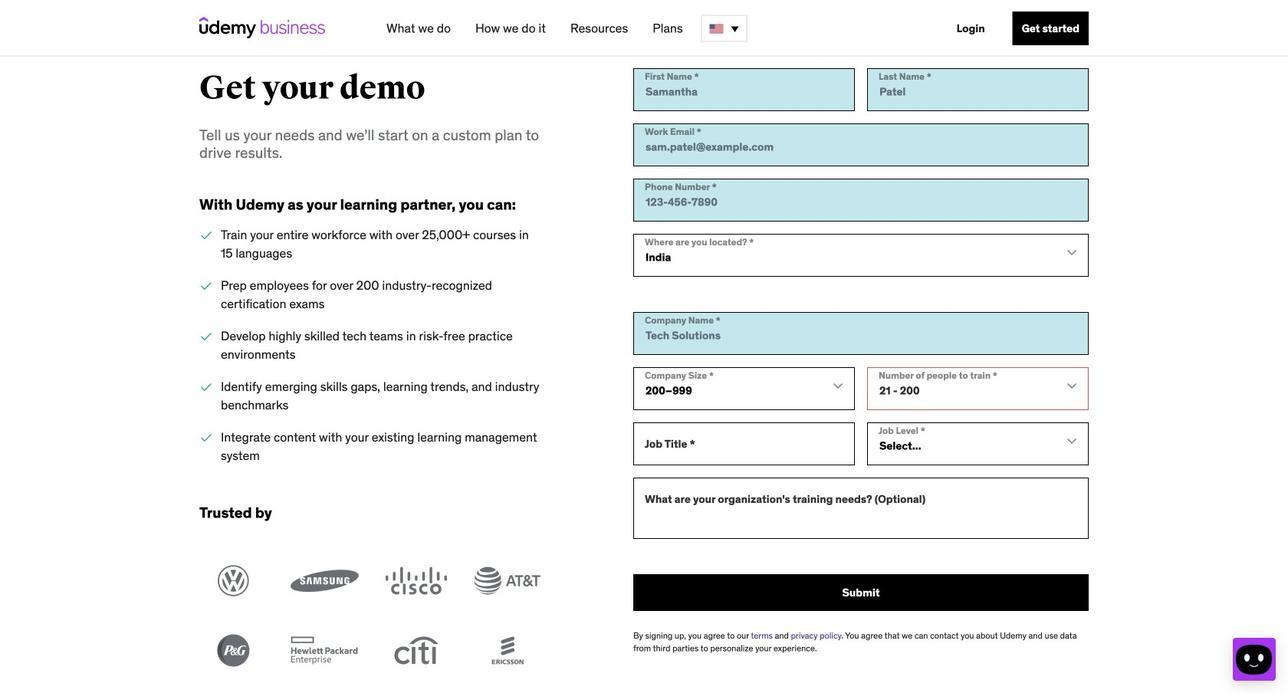 Task type: vqa. For each thing, say whether or not it's contained in the screenshot.
Volkswagen logo at the bottom left
yes



Task type: describe. For each thing, give the bounding box(es) containing it.
cisco logo image
[[382, 565, 450, 597]]

ericsson logo image
[[473, 635, 541, 667]]

samsung logo image
[[291, 565, 359, 597]]

Job Title* text field
[[633, 422, 855, 465]]

Company Name * text field
[[633, 312, 1089, 355]]

menu navigation
[[374, 0, 1089, 57]]



Task type: locate. For each thing, give the bounding box(es) containing it.
What are your organization's training needs? text field
[[633, 478, 1089, 539]]

Last Name * text field
[[867, 68, 1089, 111]]

First Name * text field
[[633, 68, 855, 111]]

Phone Number * telephone field
[[633, 179, 1089, 222]]

p&g logo image
[[199, 635, 268, 667]]

hewlett packard enterprise logo image
[[291, 635, 359, 667]]

Work Email * email field
[[633, 123, 1089, 166]]

citi logo image
[[382, 635, 450, 667]]

volkswagen logo image
[[199, 565, 268, 597]]

udemy business image
[[199, 17, 325, 38]]

at&t logo image
[[473, 565, 541, 597]]



